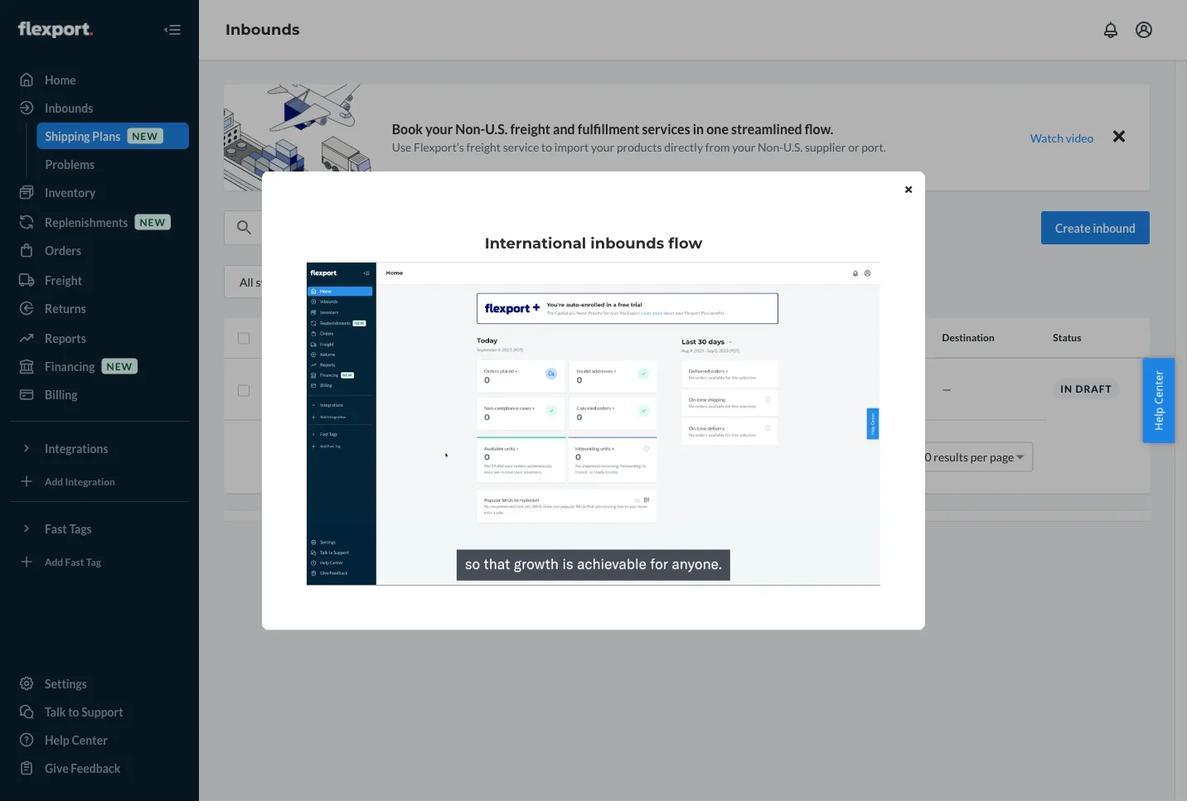 Task type: describe. For each thing, give the bounding box(es) containing it.
video element
[[307, 263, 880, 585]]

international inbounds flow
[[485, 234, 702, 253]]

help
[[1151, 407, 1166, 431]]

close image
[[905, 185, 912, 195]]

help center
[[1151, 371, 1166, 431]]

inbounds
[[590, 234, 664, 253]]



Task type: vqa. For each thing, say whether or not it's contained in the screenshot.
bottommost of
no



Task type: locate. For each thing, give the bounding box(es) containing it.
help center button
[[1143, 358, 1175, 443]]

international
[[485, 234, 586, 253]]

flow
[[668, 234, 702, 253]]

international inbounds flow dialog
[[262, 171, 925, 630]]

center
[[1151, 371, 1166, 405]]



